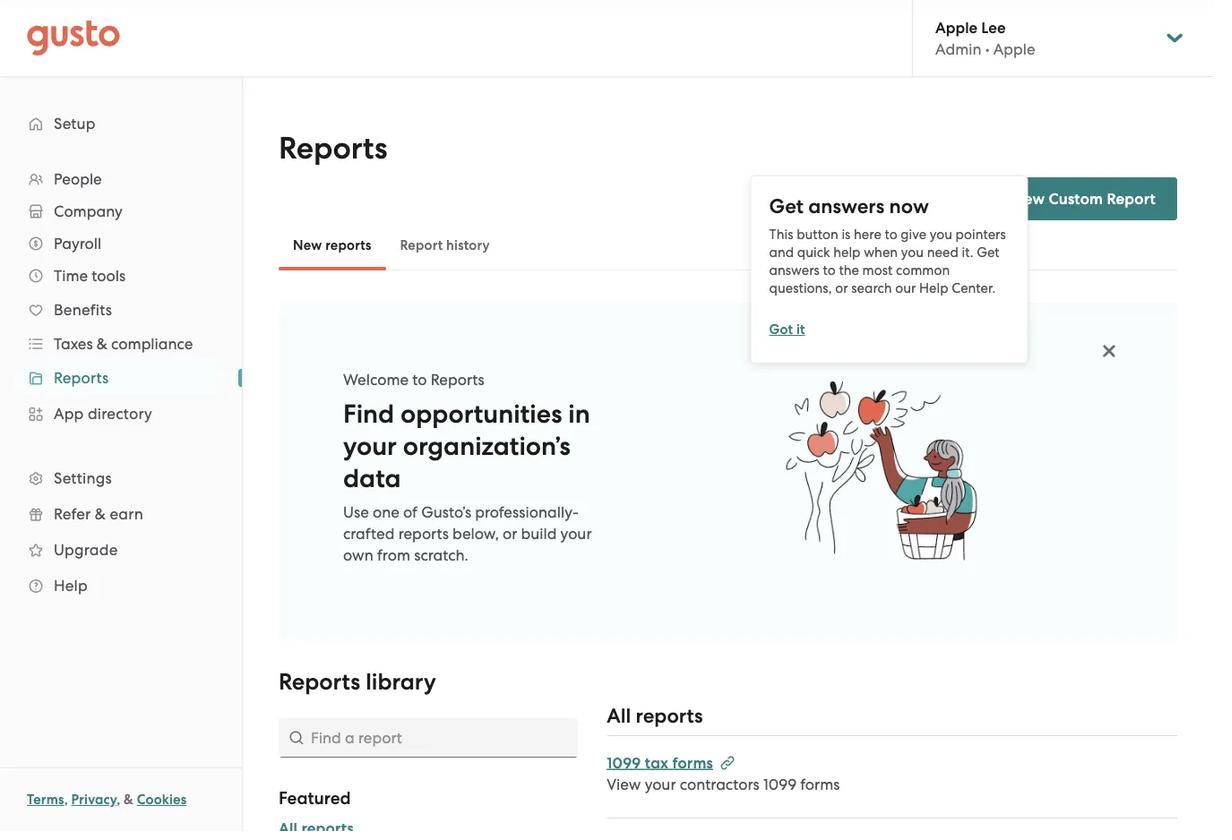 Task type: describe. For each thing, give the bounding box(es) containing it.
below,
[[453, 525, 499, 543]]

it
[[797, 322, 806, 338]]

setup link
[[18, 108, 224, 140]]

your inside find opportunities in your organization's data
[[343, 431, 397, 462]]

1 horizontal spatial report
[[1108, 190, 1157, 208]]

button
[[797, 227, 839, 242]]

new custom report link
[[969, 178, 1178, 221]]

taxes & compliance
[[54, 335, 193, 353]]

custom
[[1049, 190, 1104, 208]]

2 , from the left
[[117, 793, 120, 809]]

featured
[[279, 789, 351, 810]]

the
[[839, 262, 860, 278]]

apple lee admin • apple
[[936, 18, 1036, 58]]

library
[[366, 669, 436, 697]]

settings link
[[18, 463, 224, 495]]

reports link
[[18, 362, 224, 394]]

tools
[[92, 267, 126, 285]]

upgrade link
[[18, 534, 224, 567]]

1099 tax forms link
[[607, 754, 735, 773]]

welcome to reports
[[343, 371, 485, 389]]

1 horizontal spatial you
[[930, 227, 953, 242]]

your inside use one of gusto's professionally- crafted reports below, or build your own from scratch.
[[561, 525, 592, 543]]

refer
[[54, 506, 91, 524]]

taxes & compliance button
[[18, 328, 224, 360]]

new reports button
[[279, 224, 386, 267]]

0 horizontal spatial apple
[[936, 18, 978, 37]]

view your contractors 1099 forms
[[607, 776, 840, 794]]

got it
[[770, 322, 806, 338]]

& for compliance
[[97, 335, 108, 353]]

0 horizontal spatial 1099
[[607, 754, 642, 773]]

terms link
[[27, 793, 64, 809]]

& for earn
[[95, 506, 106, 524]]

use one of gusto's professionally- crafted reports below, or build your own from scratch.
[[343, 504, 592, 565]]

scratch.
[[414, 547, 469, 565]]

reports tab list
[[279, 221, 1178, 271]]

faqs
[[911, 190, 948, 208]]

most
[[863, 262, 893, 278]]

1 , from the left
[[64, 793, 68, 809]]

pointers
[[956, 227, 1007, 242]]

need
[[928, 245, 959, 260]]

reports inside the reports link
[[54, 369, 109, 387]]

help inside get answers now this button is here to give you pointers and quick help when you need it. get answers to the most common questions, or search our help center.
[[920, 280, 949, 296]]

admin
[[936, 40, 982, 58]]

1 horizontal spatial apple
[[994, 40, 1036, 58]]

new reports
[[293, 238, 372, 254]]

this
[[770, 227, 794, 242]]

1 vertical spatial 1099
[[764, 776, 797, 794]]

terms , privacy , & cookies
[[27, 793, 187, 809]]

help inside the gusto navigation element
[[54, 577, 88, 595]]

new custom report
[[1013, 190, 1157, 208]]

time
[[54, 267, 88, 285]]

privacy link
[[71, 793, 117, 809]]

quick
[[798, 245, 831, 260]]

data
[[343, 464, 401, 494]]

people
[[54, 170, 102, 188]]

organization's
[[403, 431, 571, 462]]

center.
[[952, 280, 996, 296]]

crafted
[[343, 525, 395, 543]]

list containing people
[[0, 163, 242, 604]]

give
[[901, 227, 927, 242]]

taxes
[[54, 335, 93, 353]]

2 vertical spatial your
[[645, 776, 676, 794]]

upgrade
[[54, 542, 118, 559]]

is
[[842, 227, 851, 242]]

history
[[447, 238, 490, 254]]

one
[[373, 504, 400, 522]]

refer & earn link
[[18, 498, 224, 531]]

terms
[[27, 793, 64, 809]]

settings
[[54, 470, 112, 488]]

0 vertical spatial answers
[[809, 194, 885, 218]]

app
[[54, 405, 84, 423]]

compliance
[[111, 335, 193, 353]]

0 horizontal spatial to
[[413, 371, 427, 389]]

benefits link
[[18, 294, 224, 326]]

earn
[[110, 506, 143, 524]]

benefits
[[54, 301, 112, 319]]

cookies button
[[137, 790, 187, 811]]

or inside use one of gusto's professionally- crafted reports below, or build your own from scratch.
[[503, 525, 518, 543]]

lee
[[982, 18, 1006, 37]]

gusto's
[[422, 504, 472, 522]]

refer & earn
[[54, 506, 143, 524]]



Task type: locate. For each thing, give the bounding box(es) containing it.
0 vertical spatial new
[[1013, 190, 1046, 208]]

or inside get answers now this button is here to give you pointers and quick help when you need it. get answers to the most common questions, or search our help center.
[[836, 280, 849, 296]]

build
[[521, 525, 557, 543]]

your down find
[[343, 431, 397, 462]]

0 vertical spatial &
[[97, 335, 108, 353]]

0 vertical spatial apple
[[936, 18, 978, 37]]

2 vertical spatial reports
[[636, 705, 703, 728]]

,
[[64, 793, 68, 809], [117, 793, 120, 809]]

forms
[[673, 754, 714, 773], [801, 776, 840, 794]]

find
[[343, 399, 395, 429]]

1 horizontal spatial your
[[561, 525, 592, 543]]

you down "give"
[[902, 245, 924, 260]]

time tools
[[54, 267, 126, 285]]

1 horizontal spatial new
[[1013, 190, 1046, 208]]

to
[[885, 227, 898, 242], [823, 262, 836, 278], [413, 371, 427, 389]]

0 horizontal spatial ,
[[64, 793, 68, 809]]

0 vertical spatial get
[[770, 194, 804, 218]]

1 horizontal spatial or
[[836, 280, 849, 296]]

tax
[[645, 754, 669, 773]]

answers up questions,
[[770, 262, 820, 278]]

1099 up "view"
[[607, 754, 642, 773]]

reports for all reports
[[636, 705, 703, 728]]

help link
[[18, 570, 224, 602]]

0 vertical spatial forms
[[673, 754, 714, 773]]

cookies
[[137, 793, 187, 809]]

reports library
[[279, 669, 436, 697]]

all reports
[[607, 705, 703, 728]]

get
[[770, 194, 804, 218], [977, 245, 1000, 260]]

0 horizontal spatial report
[[400, 238, 443, 254]]

0 vertical spatial help
[[920, 280, 949, 296]]

1 vertical spatial or
[[503, 525, 518, 543]]

report right custom on the right
[[1108, 190, 1157, 208]]

and
[[770, 245, 795, 260]]

new for new reports
[[293, 238, 322, 254]]

list
[[0, 163, 242, 604]]

from
[[377, 547, 411, 565]]

0 vertical spatial reports
[[326, 238, 372, 254]]

1 vertical spatial help
[[54, 577, 88, 595]]

&
[[97, 335, 108, 353], [95, 506, 106, 524], [124, 793, 134, 809]]

1 vertical spatial your
[[561, 525, 592, 543]]

new for new custom report
[[1013, 190, 1046, 208]]

faqs button
[[890, 188, 948, 210]]

use
[[343, 504, 369, 522]]

1 horizontal spatial ,
[[117, 793, 120, 809]]

opportunities
[[401, 399, 562, 429]]

help
[[920, 280, 949, 296], [54, 577, 88, 595]]

1099 tax forms
[[607, 754, 714, 773]]

company button
[[18, 195, 224, 228]]

1 horizontal spatial help
[[920, 280, 949, 296]]

reports for new reports
[[326, 238, 372, 254]]

you
[[930, 227, 953, 242], [902, 245, 924, 260]]

of
[[404, 504, 418, 522]]

help down upgrade
[[54, 577, 88, 595]]

get down pointers
[[977, 245, 1000, 260]]

got it button
[[770, 319, 806, 340]]

report history
[[400, 238, 490, 254]]

new
[[1013, 190, 1046, 208], [293, 238, 322, 254]]

home image
[[27, 20, 120, 56]]

2 vertical spatial &
[[124, 793, 134, 809]]

report history button
[[386, 224, 505, 267]]

0 vertical spatial or
[[836, 280, 849, 296]]

to up when
[[885, 227, 898, 242]]

new inside new reports button
[[293, 238, 322, 254]]

people button
[[18, 163, 224, 195]]

1 vertical spatial report
[[400, 238, 443, 254]]

now
[[890, 194, 930, 218]]

0 horizontal spatial forms
[[673, 754, 714, 773]]

got
[[770, 322, 794, 338]]

& right taxes
[[97, 335, 108, 353]]

our
[[896, 280, 917, 296]]

1 vertical spatial &
[[95, 506, 106, 524]]

1 vertical spatial forms
[[801, 776, 840, 794]]

help
[[834, 245, 861, 260]]

1 horizontal spatial 1099
[[764, 776, 797, 794]]

setup
[[54, 115, 96, 133]]

questions,
[[770, 280, 833, 296]]

reports inside button
[[326, 238, 372, 254]]

0 horizontal spatial reports
[[326, 238, 372, 254]]

company
[[54, 203, 123, 221]]

, left privacy link
[[64, 793, 68, 809]]

payroll
[[54, 235, 101, 253]]

0 vertical spatial 1099
[[607, 754, 642, 773]]

all
[[607, 705, 631, 728]]

own
[[343, 547, 374, 565]]

to left the in the top of the page
[[823, 262, 836, 278]]

0 horizontal spatial get
[[770, 194, 804, 218]]

directory
[[88, 405, 152, 423]]

here
[[854, 227, 882, 242]]

0 vertical spatial you
[[930, 227, 953, 242]]

2 horizontal spatial reports
[[636, 705, 703, 728]]

or down the in the top of the page
[[836, 280, 849, 296]]

& left cookies
[[124, 793, 134, 809]]

new inside new custom report link
[[1013, 190, 1046, 208]]

help down common
[[920, 280, 949, 296]]

apple right the •
[[994, 40, 1036, 58]]

& inside dropdown button
[[97, 335, 108, 353]]

find opportunities in your organization's data
[[343, 399, 590, 494]]

2 horizontal spatial your
[[645, 776, 676, 794]]

report inside button
[[400, 238, 443, 254]]

0 horizontal spatial help
[[54, 577, 88, 595]]

common
[[897, 262, 951, 278]]

get answers now this button is here to give you pointers and quick help when you need it. get answers to the most common questions, or search our help center.
[[770, 194, 1007, 296]]

in
[[569, 399, 590, 429]]

time tools button
[[18, 260, 224, 292]]

answers
[[809, 194, 885, 218], [770, 262, 820, 278]]

or down professionally-
[[503, 525, 518, 543]]

contractors
[[680, 776, 760, 794]]

1 horizontal spatial to
[[823, 262, 836, 278]]

apple up admin
[[936, 18, 978, 37]]

your down 1099 tax forms
[[645, 776, 676, 794]]

report left history
[[400, 238, 443, 254]]

0 horizontal spatial your
[[343, 431, 397, 462]]

Report Search bar field
[[279, 719, 579, 758]]

1 vertical spatial apple
[[994, 40, 1036, 58]]

1 vertical spatial get
[[977, 245, 1000, 260]]

1099 right "contractors"
[[764, 776, 797, 794]]

1 horizontal spatial forms
[[801, 776, 840, 794]]

answers up is
[[809, 194, 885, 218]]

0 horizontal spatial you
[[902, 245, 924, 260]]

apple
[[936, 18, 978, 37], [994, 40, 1036, 58]]

reports inside use one of gusto's professionally- crafted reports below, or build your own from scratch.
[[399, 525, 449, 543]]

0 vertical spatial report
[[1108, 190, 1157, 208]]

& left earn
[[95, 506, 106, 524]]

you up need
[[930, 227, 953, 242]]

view
[[607, 776, 641, 794]]

app directory
[[54, 405, 152, 423]]

when
[[864, 245, 898, 260]]

search
[[852, 280, 893, 296]]

get up this at right
[[770, 194, 804, 218]]

1 horizontal spatial reports
[[399, 525, 449, 543]]

0 horizontal spatial new
[[293, 238, 322, 254]]

0 horizontal spatial or
[[503, 525, 518, 543]]

•
[[986, 40, 990, 58]]

it.
[[962, 245, 974, 260]]

1 vertical spatial reports
[[399, 525, 449, 543]]

1 vertical spatial to
[[823, 262, 836, 278]]

1 horizontal spatial get
[[977, 245, 1000, 260]]

payroll button
[[18, 228, 224, 260]]

2 horizontal spatial to
[[885, 227, 898, 242]]

0 vertical spatial to
[[885, 227, 898, 242]]

your
[[343, 431, 397, 462], [561, 525, 592, 543], [645, 776, 676, 794]]

professionally-
[[475, 504, 579, 522]]

to right welcome
[[413, 371, 427, 389]]

reports
[[326, 238, 372, 254], [399, 525, 449, 543], [636, 705, 703, 728]]

0 vertical spatial your
[[343, 431, 397, 462]]

1 vertical spatial you
[[902, 245, 924, 260]]

report
[[1108, 190, 1157, 208], [400, 238, 443, 254]]

welcome
[[343, 371, 409, 389]]

gusto navigation element
[[0, 77, 242, 633]]

2 vertical spatial to
[[413, 371, 427, 389]]

your right build
[[561, 525, 592, 543]]

, left cookies
[[117, 793, 120, 809]]

1 vertical spatial answers
[[770, 262, 820, 278]]

1 vertical spatial new
[[293, 238, 322, 254]]



Task type: vqa. For each thing, say whether or not it's contained in the screenshot.
right 'and'
no



